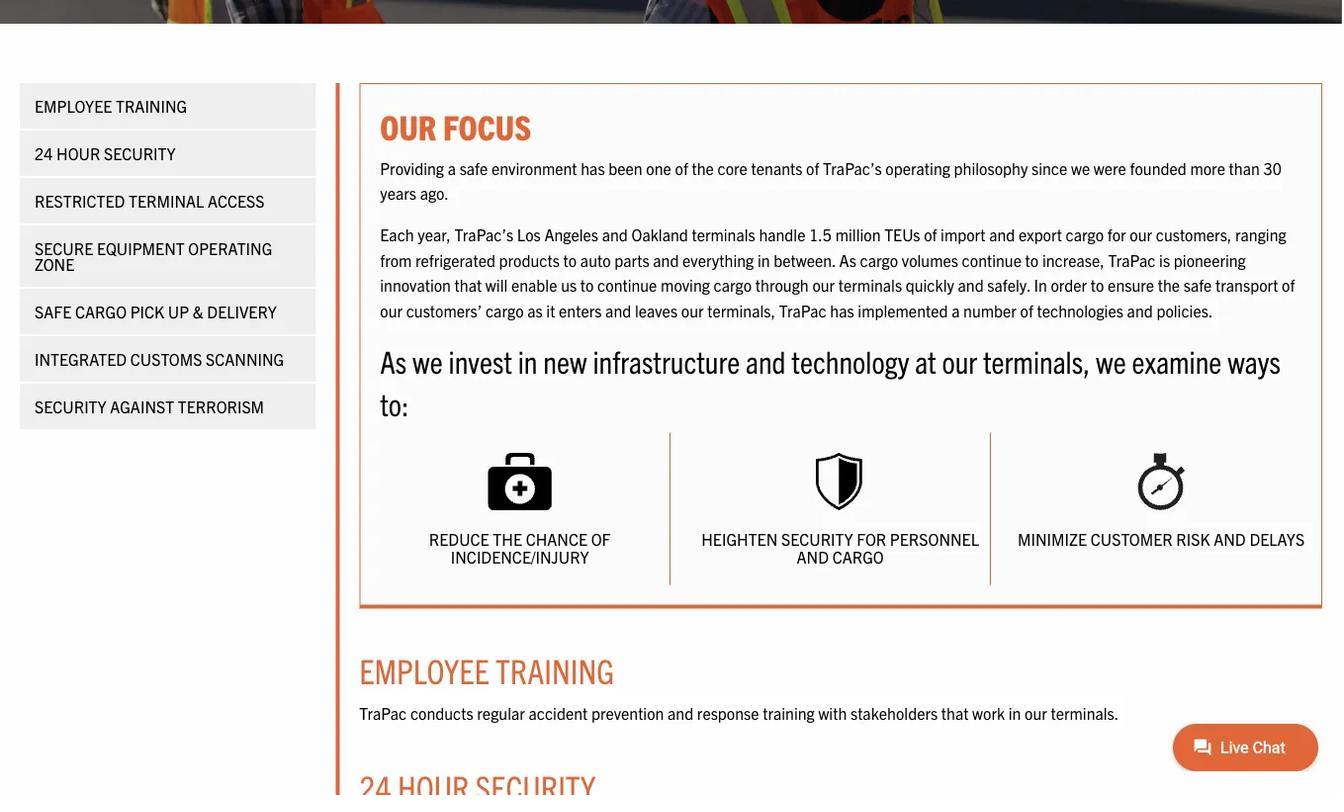 Task type: vqa. For each thing, say whether or not it's contained in the screenshot.
Benefits in the Medical, Dental And Vision Coverage For Entire Family Group Term Life Insurance Short Term And Long-Term Disability Benefits Matching 401(K) And Retirement Contributions Vacation Leave, Sick Leave And Personal Leave Tuition Reimbursement Workplace Electric Vehicle Charging
no



Task type: describe. For each thing, give the bounding box(es) containing it.
our right for
[[1130, 224, 1153, 244]]

risk
[[1177, 529, 1211, 549]]

at
[[916, 341, 937, 380]]

24 hour security
[[35, 143, 176, 163]]

it
[[547, 300, 556, 320]]

ago.
[[420, 183, 449, 203]]

our down between.
[[813, 275, 835, 295]]

restricted
[[35, 191, 125, 211]]

focus
[[443, 104, 532, 147]]

safe cargo pick up & delivery
[[35, 302, 277, 321]]

safely.
[[988, 275, 1031, 295]]

integrated customs scanning link
[[20, 336, 316, 382]]

trapac conducts regular accident prevention and response training with stakeholders that work in our terminals.
[[359, 703, 1119, 723]]

personnel
[[890, 529, 980, 549]]

secure
[[35, 238, 93, 258]]

oakland
[[632, 224, 688, 244]]

in inside as we invest in new infrastructure and technology at our terminals, we examine ways to:
[[518, 341, 538, 380]]

1 horizontal spatial trapac
[[779, 300, 827, 320]]

security
[[782, 529, 854, 549]]

new
[[544, 341, 587, 380]]

zone
[[35, 254, 74, 274]]

heighten security for personnel and cargo
[[702, 529, 980, 566]]

0 horizontal spatial employee training
[[35, 96, 187, 116]]

to:
[[380, 384, 409, 422]]

0 vertical spatial trapac
[[1109, 250, 1156, 269]]

reduce
[[429, 529, 490, 549]]

up
[[168, 302, 189, 321]]

one
[[647, 158, 672, 178]]

&
[[193, 302, 203, 321]]

ensure
[[1108, 275, 1155, 295]]

training
[[763, 703, 815, 723]]

2 horizontal spatial we
[[1096, 341, 1127, 380]]

1.5
[[810, 224, 832, 244]]

years
[[380, 183, 417, 203]]

0 horizontal spatial employee
[[35, 96, 112, 116]]

ranging
[[1236, 224, 1287, 244]]

will
[[486, 275, 508, 295]]

accident
[[529, 703, 588, 723]]

and up number
[[958, 275, 984, 295]]

core
[[718, 158, 748, 178]]

2 vertical spatial in
[[1009, 703, 1022, 723]]

between.
[[774, 250, 836, 269]]

trapac's inside each year, trapac's los angeles and oakland terminals handle 1.5 million teus of import and export cargo for our customers, ranging from refrigerated products to auto parts and everything in between. as cargo volumes continue to increase, trapac is pioneering innovation that will enable us to continue moving cargo through our terminals quickly and safely. in order to ensure the safe transport of our customers' cargo as it enters and leaves our terminals, trapac has implemented a number of technologies and policies.
[[455, 224, 514, 244]]

us
[[561, 275, 577, 295]]

our right work
[[1025, 703, 1048, 723]]

in inside each year, trapac's los angeles and oakland terminals handle 1.5 million teus of import and export cargo for our customers, ranging from refrigerated products to auto parts and everything in between. as cargo volumes continue to increase, trapac is pioneering innovation that will enable us to continue moving cargo through our terminals quickly and safely. in order to ensure the safe transport of our customers' cargo as it enters and leaves our terminals, trapac has implemented a number of technologies and policies.
[[758, 250, 770, 269]]

prevention
[[592, 703, 664, 723]]

security inside 24 hour security link
[[104, 143, 176, 163]]

1 horizontal spatial employee training
[[359, 649, 615, 692]]

and inside as we invest in new infrastructure and technology at our terminals, we examine ways to:
[[746, 341, 786, 380]]

cargo
[[833, 547, 884, 566]]

work
[[973, 703, 1005, 723]]

conducts
[[411, 703, 474, 723]]

transport
[[1216, 275, 1279, 295]]

innovation
[[380, 275, 451, 295]]

and inside heighten security for personnel and cargo
[[797, 547, 829, 566]]

has inside the providing a safe environment has been one of the core tenants of trapac's operating philosophy since we were founded more than 30 years ago.
[[581, 158, 605, 178]]

restricted terminal access link
[[20, 178, 316, 223]]

security against terrorism link
[[20, 384, 316, 429]]

terrorism
[[178, 397, 264, 416]]

safe
[[35, 302, 72, 321]]

providing a safe environment has been one of the core tenants of trapac's operating philosophy since we were founded more than 30 years ago.
[[380, 158, 1282, 203]]

our focus
[[380, 104, 532, 147]]

export
[[1019, 224, 1063, 244]]

0 horizontal spatial training
[[116, 96, 187, 116]]

safe inside each year, trapac's los angeles and oakland terminals handle 1.5 million teus of import and export cargo for our customers, ranging from refrigerated products to auto parts and everything in between. as cargo volumes continue to increase, trapac is pioneering innovation that will enable us to continue moving cargo through our terminals quickly and safely. in order to ensure the safe transport of our customers' cargo as it enters and leaves our terminals, trapac has implemented a number of technologies and policies.
[[1184, 275, 1213, 295]]

and left response on the right bottom of page
[[668, 703, 694, 723]]

and down oakland
[[653, 250, 679, 269]]

since
[[1032, 158, 1068, 178]]

hour
[[56, 143, 100, 163]]

quickly
[[906, 275, 955, 295]]

angeles
[[545, 224, 599, 244]]

1 horizontal spatial terminals
[[839, 275, 903, 295]]

and down ensure
[[1128, 300, 1153, 320]]

number
[[964, 300, 1017, 320]]

each year, trapac's los angeles and oakland terminals handle 1.5 million teus of import and export cargo for our customers, ranging from refrigerated products to auto parts and everything in between. as cargo volumes continue to increase, trapac is pioneering innovation that will enable us to continue moving cargo through our terminals quickly and safely. in order to ensure the safe transport of our customers' cargo as it enters and leaves our terminals, trapac has implemented a number of technologies and policies.
[[380, 224, 1296, 320]]

the inside the providing a safe environment has been one of the core tenants of trapac's operating philosophy since we were founded more than 30 years ago.
[[692, 158, 714, 178]]

incidence/injury
[[451, 547, 589, 566]]

pick
[[130, 302, 164, 321]]

integrated customs scanning
[[35, 349, 284, 369]]

access
[[208, 191, 265, 211]]

trapac's inside the providing a safe environment has been one of the core tenants of trapac's operating philosophy since we were founded more than 30 years ago.
[[823, 158, 882, 178]]

a inside the providing a safe environment has been one of the core tenants of trapac's operating philosophy since we were founded more than 30 years ago.
[[448, 158, 456, 178]]

founded
[[1131, 158, 1187, 178]]

as we invest in new infrastructure and technology at our terminals, we examine ways to:
[[380, 341, 1281, 422]]

through
[[756, 275, 809, 295]]

of right transport
[[1283, 275, 1296, 295]]

from
[[380, 250, 412, 269]]

cargo up increase,
[[1066, 224, 1104, 244]]

security against terrorism
[[35, 397, 264, 416]]

the inside each year, trapac's los angeles and oakland terminals handle 1.5 million teus of import and export cargo for our customers, ranging from refrigerated products to auto parts and everything in between. as cargo volumes continue to increase, trapac is pioneering innovation that will enable us to continue moving cargo through our terminals quickly and safely. in order to ensure the safe transport of our customers' cargo as it enters and leaves our terminals, trapac has implemented a number of technologies and policies.
[[1158, 275, 1181, 295]]

our inside as we invest in new infrastructure and technology at our terminals, we examine ways to:
[[942, 341, 978, 380]]

secure equipment operating zone
[[35, 238, 272, 274]]

our down innovation
[[380, 300, 403, 320]]

cargo down 'will'
[[486, 300, 524, 320]]

than
[[1230, 158, 1260, 178]]

million
[[836, 224, 881, 244]]

ways
[[1228, 341, 1281, 380]]

terminals, inside each year, trapac's los angeles and oakland terminals handle 1.5 million teus of import and export cargo for our customers, ranging from refrigerated products to auto parts and everything in between. as cargo volumes continue to increase, trapac is pioneering innovation that will enable us to continue moving cargo through our terminals quickly and safely. in order to ensure the safe transport of our customers' cargo as it enters and leaves our terminals, trapac has implemented a number of technologies and policies.
[[708, 300, 776, 320]]

terminals.
[[1051, 703, 1119, 723]]

year,
[[418, 224, 451, 244]]

0 horizontal spatial trapac
[[359, 703, 407, 723]]

were
[[1094, 158, 1127, 178]]

to right order
[[1091, 275, 1105, 295]]

everything
[[683, 250, 754, 269]]

as inside each year, trapac's los angeles and oakland terminals handle 1.5 million teus of import and export cargo for our customers, ranging from refrigerated products to auto parts and everything in between. as cargo volumes continue to increase, trapac is pioneering innovation that will enable us to continue moving cargo through our terminals quickly and safely. in order to ensure the safe transport of our customers' cargo as it enters and leaves our terminals, trapac has implemented a number of technologies and policies.
[[840, 250, 857, 269]]

to right us
[[581, 275, 594, 295]]

as inside as we invest in new infrastructure and technology at our terminals, we examine ways to:
[[380, 341, 407, 380]]

tenants
[[752, 158, 803, 178]]

technologies
[[1037, 300, 1124, 320]]



Task type: locate. For each thing, give the bounding box(es) containing it.
of
[[591, 529, 611, 549]]

regular
[[477, 703, 525, 723]]

philosophy
[[954, 158, 1028, 178]]

order
[[1051, 275, 1088, 295]]

terminals, down through
[[708, 300, 776, 320]]

been
[[609, 158, 643, 178]]

and right risk
[[1214, 529, 1247, 549]]

to up us
[[564, 250, 577, 269]]

response
[[697, 703, 760, 723]]

the left the core
[[692, 158, 714, 178]]

employee training
[[35, 96, 187, 116], [359, 649, 615, 692]]

2 horizontal spatial trapac
[[1109, 250, 1156, 269]]

we down technologies at right
[[1096, 341, 1127, 380]]

1 vertical spatial continue
[[598, 275, 657, 295]]

as up to:
[[380, 341, 407, 380]]

in
[[1034, 275, 1048, 295]]

1 vertical spatial has
[[830, 300, 855, 320]]

1 vertical spatial that
[[942, 703, 969, 723]]

1 vertical spatial safe
[[1184, 275, 1213, 295]]

for
[[857, 529, 887, 549]]

trapac down through
[[779, 300, 827, 320]]

1 vertical spatial terminals,
[[983, 341, 1091, 380]]

0 horizontal spatial a
[[448, 158, 456, 178]]

providing
[[380, 158, 444, 178]]

1 vertical spatial trapac
[[779, 300, 827, 320]]

0 horizontal spatial the
[[692, 158, 714, 178]]

reduce the chance of incidence/injury
[[429, 529, 611, 566]]

that left 'will'
[[455, 275, 482, 295]]

for
[[1108, 224, 1127, 244]]

we inside the providing a safe environment has been one of the core tenants of trapac's operating philosophy since we were founded more than 30 years ago.
[[1072, 158, 1091, 178]]

1 horizontal spatial has
[[830, 300, 855, 320]]

delays
[[1250, 529, 1305, 549]]

with
[[819, 703, 847, 723]]

1 vertical spatial trapac's
[[455, 224, 514, 244]]

minimize
[[1018, 529, 1088, 549]]

examine
[[1133, 341, 1222, 380]]

stakeholders
[[851, 703, 938, 723]]

in up through
[[758, 250, 770, 269]]

terminal
[[129, 191, 204, 211]]

0 vertical spatial employee training
[[35, 96, 187, 116]]

1 vertical spatial in
[[518, 341, 538, 380]]

a inside each year, trapac's los angeles and oakland terminals handle 1.5 million teus of import and export cargo for our customers, ranging from refrigerated products to auto parts and everything in between. as cargo volumes continue to increase, trapac is pioneering innovation that will enable us to continue moving cargo through our terminals quickly and safely. in order to ensure the safe transport of our customers' cargo as it enters and leaves our terminals, trapac has implemented a number of technologies and policies.
[[952, 300, 960, 320]]

0 horizontal spatial that
[[455, 275, 482, 295]]

has inside each year, trapac's los angeles and oakland terminals handle 1.5 million teus of import and export cargo for our customers, ranging from refrigerated products to auto parts and everything in between. as cargo volumes continue to increase, trapac is pioneering innovation that will enable us to continue moving cargo through our terminals quickly and safely. in order to ensure the safe transport of our customers' cargo as it enters and leaves our terminals, trapac has implemented a number of technologies and policies.
[[830, 300, 855, 320]]

1 vertical spatial security
[[35, 397, 106, 416]]

more
[[1191, 158, 1226, 178]]

0 vertical spatial terminals,
[[708, 300, 776, 320]]

los
[[517, 224, 541, 244]]

1 horizontal spatial safe
[[1184, 275, 1213, 295]]

and left cargo
[[797, 547, 829, 566]]

1 horizontal spatial a
[[952, 300, 960, 320]]

teus
[[885, 224, 921, 244]]

0 vertical spatial a
[[448, 158, 456, 178]]

policies.
[[1157, 300, 1214, 320]]

terminals, down technologies at right
[[983, 341, 1091, 380]]

0 horizontal spatial safe
[[460, 158, 488, 178]]

scanning
[[206, 349, 284, 369]]

training up accident
[[496, 649, 615, 692]]

continue up safely.
[[962, 250, 1022, 269]]

import
[[941, 224, 986, 244]]

1 vertical spatial the
[[1158, 275, 1181, 295]]

1 vertical spatial a
[[952, 300, 960, 320]]

safe inside the providing a safe environment has been one of the core tenants of trapac's operating philosophy since we were founded more than 30 years ago.
[[460, 158, 488, 178]]

our down the moving
[[682, 300, 704, 320]]

0 vertical spatial safe
[[460, 158, 488, 178]]

and left 'export'
[[990, 224, 1016, 244]]

0 horizontal spatial in
[[518, 341, 538, 380]]

enters
[[559, 300, 602, 320]]

employee up the 'hour'
[[35, 96, 112, 116]]

0 vertical spatial the
[[692, 158, 714, 178]]

against
[[110, 397, 174, 416]]

technology
[[792, 341, 910, 380]]

0 horizontal spatial as
[[380, 341, 407, 380]]

to down 'export'
[[1026, 250, 1039, 269]]

trapac's up refrigerated on the top left of the page
[[455, 224, 514, 244]]

0 vertical spatial as
[[840, 250, 857, 269]]

1 horizontal spatial training
[[496, 649, 615, 692]]

infrastructure
[[593, 341, 740, 380]]

of down safely.
[[1021, 300, 1034, 320]]

employee training up 24 hour security
[[35, 96, 187, 116]]

1 horizontal spatial terminals,
[[983, 341, 1091, 380]]

restricted terminal access
[[35, 191, 265, 211]]

parts
[[615, 250, 650, 269]]

security up restricted terminal access
[[104, 143, 176, 163]]

employee training link
[[20, 83, 316, 128]]

1 horizontal spatial trapac's
[[823, 158, 882, 178]]

1 horizontal spatial employee
[[359, 649, 490, 692]]

security down 'integrated'
[[35, 397, 106, 416]]

0 vertical spatial training
[[116, 96, 187, 116]]

heighten
[[702, 529, 778, 549]]

employee up conducts
[[359, 649, 490, 692]]

1 horizontal spatial continue
[[962, 250, 1022, 269]]

the down is
[[1158, 275, 1181, 295]]

chance
[[526, 529, 588, 549]]

has up technology
[[830, 300, 855, 320]]

a up ago.
[[448, 158, 456, 178]]

0 vertical spatial continue
[[962, 250, 1022, 269]]

1 horizontal spatial as
[[840, 250, 857, 269]]

cargo
[[75, 302, 127, 321]]

as
[[528, 300, 543, 320]]

terminals up everything
[[692, 224, 756, 244]]

we down customers'
[[413, 341, 443, 380]]

trapac up ensure
[[1109, 250, 1156, 269]]

0 vertical spatial in
[[758, 250, 770, 269]]

and left leaves
[[606, 300, 632, 320]]

1 vertical spatial employee training
[[359, 649, 615, 692]]

minimize customer risk and delays
[[1018, 529, 1305, 549]]

handle
[[759, 224, 806, 244]]

of right one
[[675, 158, 688, 178]]

in left new
[[518, 341, 538, 380]]

increase,
[[1043, 250, 1105, 269]]

1 horizontal spatial and
[[1214, 529, 1247, 549]]

secure equipment operating zone link
[[20, 225, 316, 287]]

cargo down everything
[[714, 275, 752, 295]]

training up 24 hour security link
[[116, 96, 187, 116]]

and down through
[[746, 341, 786, 380]]

volumes
[[902, 250, 959, 269]]

0 vertical spatial has
[[581, 158, 605, 178]]

1 horizontal spatial that
[[942, 703, 969, 723]]

1 horizontal spatial in
[[758, 250, 770, 269]]

trapac's
[[823, 158, 882, 178], [455, 224, 514, 244]]

of
[[675, 158, 688, 178], [807, 158, 820, 178], [924, 224, 937, 244], [1283, 275, 1296, 295], [1021, 300, 1034, 320]]

operating
[[886, 158, 951, 178]]

safe down focus
[[460, 158, 488, 178]]

invest
[[449, 341, 513, 380]]

30
[[1264, 158, 1282, 178]]

1 horizontal spatial the
[[1158, 275, 1181, 295]]

security inside security against terrorism link
[[35, 397, 106, 416]]

2 horizontal spatial in
[[1009, 703, 1022, 723]]

to
[[564, 250, 577, 269], [1026, 250, 1039, 269], [581, 275, 594, 295], [1091, 275, 1105, 295]]

0 vertical spatial employee
[[35, 96, 112, 116]]

terminals,
[[708, 300, 776, 320], [983, 341, 1091, 380]]

0 horizontal spatial terminals
[[692, 224, 756, 244]]

enable
[[512, 275, 558, 295]]

terminals
[[692, 224, 756, 244], [839, 275, 903, 295]]

environment
[[492, 158, 577, 178]]

safe
[[460, 158, 488, 178], [1184, 275, 1213, 295]]

1 vertical spatial terminals
[[839, 275, 903, 295]]

1 vertical spatial training
[[496, 649, 615, 692]]

in right work
[[1009, 703, 1022, 723]]

we left were
[[1072, 158, 1091, 178]]

and up parts
[[602, 224, 628, 244]]

our right at
[[942, 341, 978, 380]]

security
[[104, 143, 176, 163], [35, 397, 106, 416]]

safe down pioneering
[[1184, 275, 1213, 295]]

trapac left conducts
[[359, 703, 407, 723]]

0 horizontal spatial continue
[[598, 275, 657, 295]]

the
[[493, 529, 522, 549]]

training
[[116, 96, 187, 116], [496, 649, 615, 692]]

0 vertical spatial that
[[455, 275, 482, 295]]

of right the tenants
[[807, 158, 820, 178]]

products
[[499, 250, 560, 269]]

employee training up regular
[[359, 649, 615, 692]]

our
[[380, 104, 437, 147]]

auto
[[581, 250, 611, 269]]

0 vertical spatial trapac's
[[823, 158, 882, 178]]

24 hour security link
[[20, 130, 316, 176]]

1 vertical spatial employee
[[359, 649, 490, 692]]

a left number
[[952, 300, 960, 320]]

0 horizontal spatial has
[[581, 158, 605, 178]]

we
[[1072, 158, 1091, 178], [413, 341, 443, 380], [1096, 341, 1127, 380]]

0 horizontal spatial trapac's
[[455, 224, 514, 244]]

0 horizontal spatial we
[[413, 341, 443, 380]]

terminals, inside as we invest in new infrastructure and technology at our terminals, we examine ways to:
[[983, 341, 1091, 380]]

cargo down the million
[[860, 250, 899, 269]]

that inside each year, trapac's los angeles and oakland terminals handle 1.5 million teus of import and export cargo for our customers, ranging from refrigerated products to auto parts and everything in between. as cargo volumes continue to increase, trapac is pioneering innovation that will enable us to continue moving cargo through our terminals quickly and safely. in order to ensure the safe transport of our customers' cargo as it enters and leaves our terminals, trapac has implemented a number of technologies and policies.
[[455, 275, 482, 295]]

1 horizontal spatial we
[[1072, 158, 1091, 178]]

continue down parts
[[598, 275, 657, 295]]

terminals up implemented
[[839, 275, 903, 295]]

0 horizontal spatial terminals,
[[708, 300, 776, 320]]

as down the million
[[840, 250, 857, 269]]

our
[[1130, 224, 1153, 244], [813, 275, 835, 295], [380, 300, 403, 320], [682, 300, 704, 320], [942, 341, 978, 380], [1025, 703, 1048, 723]]

leaves
[[635, 300, 678, 320]]

0 vertical spatial security
[[104, 143, 176, 163]]

operating
[[188, 238, 272, 258]]

trapac's left operating
[[823, 158, 882, 178]]

that left work
[[942, 703, 969, 723]]

integrated
[[35, 349, 127, 369]]

of up volumes
[[924, 224, 937, 244]]

has left been
[[581, 158, 605, 178]]

0 horizontal spatial and
[[797, 547, 829, 566]]

each
[[380, 224, 414, 244]]

refrigerated
[[416, 250, 496, 269]]

2 vertical spatial trapac
[[359, 703, 407, 723]]

0 vertical spatial terminals
[[692, 224, 756, 244]]

1 vertical spatial as
[[380, 341, 407, 380]]

customs
[[130, 349, 202, 369]]

pioneering
[[1174, 250, 1247, 269]]



